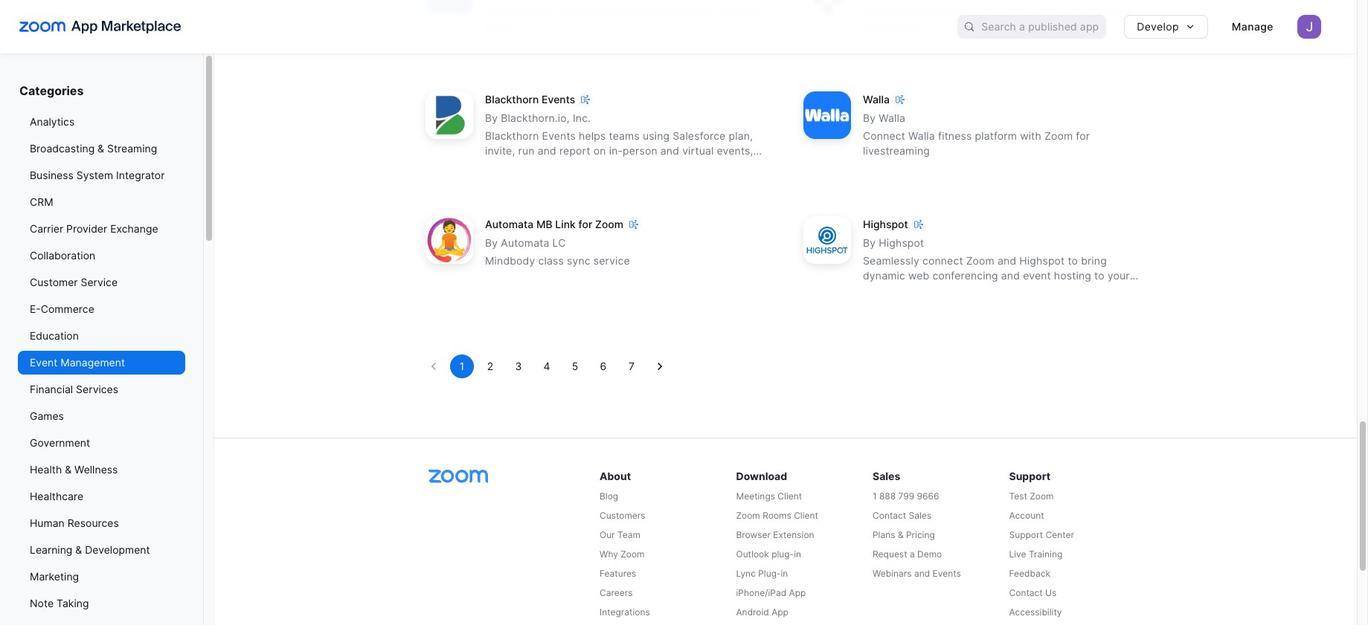 Task type: locate. For each thing, give the bounding box(es) containing it.
the
[[565, 160, 581, 172]]

1 left 888
[[873, 491, 877, 503]]

person left activities,
[[630, 5, 665, 17]]

streaming
[[107, 142, 157, 155]]

support
[[1010, 471, 1051, 483], [1010, 530, 1044, 541]]

plug-
[[772, 550, 794, 561]]

learning & development
[[30, 544, 150, 557]]

business system integrator
[[30, 169, 165, 182]]

client up zoom rooms client
[[778, 491, 802, 503]]

salesforce up events,
[[673, 130, 726, 142]]

contact down 888
[[873, 511, 907, 522]]

by up the "seamlessly"
[[863, 237, 876, 250]]

careers
[[600, 588, 633, 599]]

1 horizontal spatial for
[[1076, 130, 1090, 142]]

0 vertical spatial client
[[778, 491, 802, 503]]

zoom
[[1045, 130, 1073, 142], [595, 218, 624, 231], [967, 255, 995, 267], [1030, 491, 1054, 503], [736, 511, 760, 522], [621, 550, 645, 561]]

by for by highspot seamlessly connect zoom and highspot to bring dynamic web conferencing and event hosting to your sales enablement programs.
[[863, 237, 876, 250]]

2 blackthorn from the top
[[485, 130, 539, 142]]

events up blackthorn.io, on the left
[[542, 93, 576, 106]]

app for android app
[[772, 608, 789, 619]]

outlook
[[736, 550, 769, 561]]

request
[[873, 550, 908, 561]]

platform
[[975, 130, 1017, 142]]

by for by blackthorn.io, inc. blackthorn events helps teams using salesforce plan, invite, run and report on in-person and virtual events, without leaving the salesforce platform.
[[485, 112, 498, 125]]

in inside outlook plug-in link
[[794, 550, 802, 561]]

2 vertical spatial events
[[933, 569, 961, 580]]

web
[[909, 270, 930, 282]]

0 horizontal spatial 1
[[460, 360, 465, 373]]

1 vertical spatial person
[[623, 145, 658, 157]]

by up the mindbody in the left top of the page
[[485, 237, 498, 250]]

event inside the event management link
[[30, 357, 58, 369]]

banner
[[0, 0, 1358, 54]]

human
[[30, 517, 65, 530]]

browser extension link
[[736, 529, 870, 543]]

0 vertical spatial virtual
[[560, 5, 591, 17]]

to down bring
[[1095, 270, 1105, 282]]

& inside 'link'
[[75, 544, 82, 557]]

contact down "feedback"
[[1010, 588, 1043, 599]]

0 horizontal spatial app
[[772, 608, 789, 619]]

business system integrator link
[[18, 164, 185, 188]]

event
[[1046, 5, 1075, 17], [30, 357, 58, 369]]

person down the teams
[[623, 145, 658, 157]]

0 horizontal spatial in
[[733, 5, 742, 17]]

test zoom
[[1010, 491, 1054, 503]]

1 vertical spatial in-
[[609, 145, 623, 157]]

2 horizontal spatial in
[[794, 550, 802, 561]]

5 link
[[563, 355, 587, 379]]

2 link
[[479, 355, 502, 379]]

888
[[880, 491, 896, 503]]

2 support from the top
[[1010, 530, 1044, 541]]

in down browser extension link
[[794, 550, 802, 561]]

by inside by automata lc mindbody class sync service
[[485, 237, 498, 250]]

1 888 799 9666
[[873, 491, 940, 503]]

contact us link
[[1010, 587, 1143, 601]]

your right hosting
[[1108, 270, 1130, 282]]

by for by walla connect walla fitness platform with zoom for livestreaming
[[863, 112, 876, 125]]

in down "plug-" at the right bottom of page
[[781, 569, 788, 580]]

1 horizontal spatial contact
[[1010, 588, 1043, 599]]

& for broadcasting
[[98, 142, 104, 155]]

with inside this app provide kairos3 users with event integration functionality.
[[1022, 5, 1043, 17]]

with right platform
[[1020, 130, 1042, 142]]

app down lync plug-in 'link' in the bottom of the page
[[789, 588, 806, 599]]

android app
[[736, 608, 789, 619]]

financial services link
[[18, 378, 185, 402]]

2 vertical spatial in
[[781, 569, 788, 580]]

0 vertical spatial support
[[1010, 471, 1051, 483]]

live training
[[1010, 550, 1063, 561]]

0 vertical spatial 1
[[460, 360, 465, 373]]

0 vertical spatial for
[[1076, 130, 1090, 142]]

in- left activities,
[[616, 5, 630, 17]]

account
[[1010, 511, 1045, 522]]

automata up the mindbody in the left top of the page
[[501, 237, 550, 250]]

0 vertical spatial in-
[[616, 5, 630, 17]]

1 vertical spatial for
[[579, 218, 593, 231]]

0 vertical spatial app
[[789, 588, 806, 599]]

1 vertical spatial in
[[794, 550, 802, 561]]

highspot
[[863, 218, 909, 231], [879, 237, 925, 250], [1020, 255, 1065, 267]]

1 vertical spatial virtual
[[683, 145, 714, 157]]

analytics link
[[18, 110, 185, 134]]

1 vertical spatial automata
[[501, 237, 550, 250]]

games
[[30, 410, 64, 423]]

sales up pricing
[[909, 511, 932, 522]]

zoom up the browser on the bottom right of page
[[736, 511, 760, 522]]

1 vertical spatial support
[[1010, 530, 1044, 541]]

7 link
[[620, 355, 644, 379]]

0 vertical spatial your
[[535, 5, 557, 17]]

virtual left events,
[[683, 145, 714, 157]]

commerce
[[41, 303, 94, 316]]

automata left mb
[[485, 218, 534, 231]]

1 horizontal spatial salesforce
[[673, 130, 726, 142]]

events up report
[[542, 130, 576, 142]]

integrator
[[116, 169, 165, 182]]

meetings client
[[736, 491, 802, 503]]

1 horizontal spatial in
[[781, 569, 788, 580]]

0 horizontal spatial your
[[535, 5, 557, 17]]

carrier provider exchange link
[[18, 217, 185, 241]]

by inside by walla connect walla fitness platform with zoom for livestreaming
[[863, 112, 876, 125]]

blackthorn up blackthorn.io, on the left
[[485, 93, 539, 106]]

1 horizontal spatial your
[[1108, 270, 1130, 282]]

1 vertical spatial your
[[1108, 270, 1130, 282]]

person inside 'monetise your virtual and in-person activities, all in one place.'
[[630, 5, 665, 17]]

1 horizontal spatial event
[[1046, 5, 1075, 17]]

a
[[910, 550, 915, 561]]

browser extension
[[736, 530, 815, 541]]

resources
[[67, 517, 119, 530]]

collaboration link
[[18, 244, 185, 268]]

plans & pricing link
[[873, 529, 1007, 543]]

0 vertical spatial contact
[[873, 511, 907, 522]]

event
[[1023, 270, 1051, 282]]

0 vertical spatial in
[[733, 5, 742, 17]]

teams
[[609, 130, 640, 142]]

meetings
[[736, 491, 776, 503]]

zoom up conferencing
[[967, 255, 995, 267]]

your right monetise
[[535, 5, 557, 17]]

connect
[[923, 255, 964, 267]]

customer service link
[[18, 271, 185, 295]]

zoom inside by highspot seamlessly connect zoom and highspot to bring dynamic web conferencing and event hosting to your sales enablement programs.
[[967, 255, 995, 267]]

in right all
[[733, 5, 742, 17]]

in
[[733, 5, 742, 17], [794, 550, 802, 561], [781, 569, 788, 580]]

1 vertical spatial sales
[[909, 511, 932, 522]]

1 vertical spatial with
[[1020, 130, 1042, 142]]

zoom right test
[[1030, 491, 1054, 503]]

without
[[485, 160, 523, 172]]

education link
[[18, 325, 185, 348]]

virtual right monetise
[[560, 5, 591, 17]]

accessibility link
[[1010, 607, 1143, 620]]

in- right on
[[609, 145, 623, 157]]

0 vertical spatial to
[[1068, 255, 1079, 267]]

app inside iphone/ipad app link
[[789, 588, 806, 599]]

0 horizontal spatial to
[[1068, 255, 1079, 267]]

1 vertical spatial salesforce
[[584, 160, 637, 172]]

connect
[[863, 130, 906, 142]]

4
[[544, 360, 550, 373]]

& right health
[[65, 464, 72, 476]]

0 vertical spatial person
[[630, 5, 665, 17]]

1 vertical spatial events
[[542, 130, 576, 142]]

0 horizontal spatial event
[[30, 357, 58, 369]]

& down analytics link
[[98, 142, 104, 155]]

in for lync plug-in
[[781, 569, 788, 580]]

by for by automata lc mindbody class sync service
[[485, 237, 498, 250]]

0 horizontal spatial virtual
[[560, 5, 591, 17]]

6
[[600, 360, 607, 373]]

blog
[[600, 491, 619, 503]]

us
[[1046, 588, 1057, 599]]

Search text field
[[982, 16, 1107, 38]]

0 vertical spatial blackthorn
[[485, 93, 539, 106]]

your inside 'monetise your virtual and in-person activities, all in one place.'
[[535, 5, 557, 17]]

features link
[[600, 568, 733, 582]]

1 left 2 at bottom left
[[460, 360, 465, 373]]

class
[[538, 255, 564, 267]]

by up invite,
[[485, 112, 498, 125]]

dynamic
[[863, 270, 906, 282]]

blackthorn up invite,
[[485, 130, 539, 142]]

1 horizontal spatial app
[[789, 588, 806, 599]]

this
[[863, 5, 885, 17]]

zoom right platform
[[1045, 130, 1073, 142]]

to up hosting
[[1068, 255, 1079, 267]]

iphone/ipad app
[[736, 588, 806, 599]]

1 vertical spatial app
[[772, 608, 789, 619]]

our team link
[[600, 529, 733, 543]]

categories
[[19, 83, 84, 98]]

1 support from the top
[[1010, 471, 1051, 483]]

0 vertical spatial event
[[1046, 5, 1075, 17]]

0 horizontal spatial sales
[[873, 471, 901, 483]]

support for support
[[1010, 471, 1051, 483]]

functionality.
[[863, 20, 928, 32]]

event up financial
[[30, 357, 58, 369]]

webinars and events link
[[873, 568, 1007, 582]]

0 vertical spatial salesforce
[[673, 130, 726, 142]]

1 vertical spatial event
[[30, 357, 58, 369]]

1 vertical spatial contact
[[1010, 588, 1043, 599]]

helps
[[579, 130, 606, 142]]

event left integration at the top of page
[[1046, 5, 1075, 17]]

taking
[[57, 598, 89, 610]]

1 vertical spatial 1
[[873, 491, 877, 503]]

0 horizontal spatial contact
[[873, 511, 907, 522]]

livestreaming
[[863, 145, 930, 157]]

support up the "test zoom"
[[1010, 471, 1051, 483]]

support down account
[[1010, 530, 1044, 541]]

monetise your virtual and in-person activities, all in one place. link
[[417, 0, 777, 68]]

1 horizontal spatial 1
[[873, 491, 877, 503]]

& for plans
[[898, 530, 904, 541]]

sales up 888
[[873, 471, 901, 483]]

0 vertical spatial with
[[1022, 5, 1043, 17]]

healthcare
[[30, 490, 83, 503]]

person inside by blackthorn.io, inc. blackthorn events helps teams using salesforce plan, invite, run and report on in-person and virtual events, without leaving the salesforce platform.
[[623, 145, 658, 157]]

with right users
[[1022, 5, 1043, 17]]

integrations link
[[600, 607, 733, 620]]

event management
[[30, 357, 125, 369]]

marketing
[[30, 571, 79, 584]]

in inside 'monetise your virtual and in-person activities, all in one place.'
[[733, 5, 742, 17]]

why
[[600, 550, 618, 561]]

plans & pricing
[[873, 530, 935, 541]]

note taking link
[[18, 592, 185, 616]]

1 vertical spatial blackthorn
[[485, 130, 539, 142]]

sync
[[567, 255, 591, 267]]

in inside lync plug-in 'link'
[[781, 569, 788, 580]]

1 horizontal spatial sales
[[909, 511, 932, 522]]

go to next page image
[[653, 360, 668, 375]]

app down iphone/ipad app
[[772, 608, 789, 619]]

1 vertical spatial to
[[1095, 270, 1105, 282]]

by inside by highspot seamlessly connect zoom and highspot to bring dynamic web conferencing and event hosting to your sales enablement programs.
[[863, 237, 876, 250]]

events down request a demo link
[[933, 569, 961, 580]]

plan,
[[729, 130, 753, 142]]

this app provide kairos3 users with event integration functionality. link
[[795, 0, 1155, 68]]

salesforce
[[673, 130, 726, 142], [584, 160, 637, 172]]

plans
[[873, 530, 896, 541]]

by up connect on the top
[[863, 112, 876, 125]]

app inside android app link
[[772, 608, 789, 619]]

salesforce down on
[[584, 160, 637, 172]]

& right plans
[[898, 530, 904, 541]]

& down human resources
[[75, 544, 82, 557]]

this app provide kairos3 users with event integration functionality.
[[863, 5, 1132, 32]]

1 blackthorn from the top
[[485, 93, 539, 106]]

1 horizontal spatial virtual
[[683, 145, 714, 157]]

by inside by blackthorn.io, inc. blackthorn events helps teams using salesforce plan, invite, run and report on in-person and virtual events, without leaving the salesforce platform.
[[485, 112, 498, 125]]

accessibility
[[1010, 608, 1062, 619]]

sales
[[873, 471, 901, 483], [909, 511, 932, 522]]

client down meetings client link
[[794, 511, 819, 522]]

browser
[[736, 530, 771, 541]]



Task type: vqa. For each thing, say whether or not it's contained in the screenshot.


Task type: describe. For each thing, give the bounding box(es) containing it.
lync plug-in link
[[736, 568, 870, 582]]

about link
[[600, 469, 733, 485]]

search a published app element
[[958, 15, 1107, 39]]

app for iphone/ipad app
[[789, 588, 806, 599]]

automata inside by automata lc mindbody class sync service
[[501, 237, 550, 250]]

demo
[[918, 550, 942, 561]]

iphone/ipad
[[736, 588, 787, 599]]

service
[[81, 276, 118, 289]]

0 horizontal spatial for
[[579, 218, 593, 231]]

services
[[76, 383, 118, 396]]

plug-
[[759, 569, 781, 580]]

test zoom link
[[1010, 491, 1143, 504]]

0 vertical spatial events
[[542, 93, 576, 106]]

in- inside 'monetise your virtual and in-person activities, all in one place.'
[[616, 5, 630, 17]]

carrier provider exchange
[[30, 223, 158, 235]]

integration
[[1078, 5, 1132, 17]]

iphone/ipad app link
[[736, 587, 870, 601]]

by automata lc mindbody class sync service
[[485, 237, 630, 267]]

contact us
[[1010, 588, 1057, 599]]

customer
[[30, 276, 78, 289]]

android
[[736, 608, 769, 619]]

by highspot seamlessly connect zoom and highspot to bring dynamic web conferencing and event hosting to your sales enablement programs.
[[863, 237, 1130, 297]]

manage button
[[1220, 15, 1286, 39]]

event management link
[[18, 351, 185, 375]]

support center link
[[1010, 529, 1143, 543]]

7
[[629, 360, 635, 373]]

blackthorn events
[[485, 93, 576, 106]]

contact sales
[[873, 511, 932, 522]]

0 horizontal spatial salesforce
[[584, 160, 637, 172]]

zoom rooms client
[[736, 511, 819, 522]]

learning & development link
[[18, 539, 185, 563]]

and inside 'monetise your virtual and in-person activities, all in one place.'
[[594, 5, 613, 17]]

using
[[643, 130, 670, 142]]

blog link
[[600, 491, 733, 504]]

mindbody
[[485, 255, 535, 267]]

test
[[1010, 491, 1028, 503]]

human resources link
[[18, 512, 185, 536]]

blackthorn inside by blackthorn.io, inc. blackthorn events helps teams using salesforce plan, invite, run and report on in-person and virtual events, without leaving the salesforce platform.
[[485, 130, 539, 142]]

2 vertical spatial highspot
[[1020, 255, 1065, 267]]

0 vertical spatial sales
[[873, 471, 901, 483]]

hosting
[[1055, 270, 1092, 282]]

1 vertical spatial client
[[794, 511, 819, 522]]

business
[[30, 169, 74, 182]]

pricing
[[906, 530, 935, 541]]

zoom inside by walla connect walla fitness platform with zoom for livestreaming
[[1045, 130, 1073, 142]]

zoom rooms client link
[[736, 510, 870, 523]]

support for support center
[[1010, 530, 1044, 541]]

collaboration
[[30, 249, 95, 262]]

app
[[888, 5, 907, 17]]

1 vertical spatial highspot
[[879, 237, 925, 250]]

customers link
[[600, 510, 733, 523]]

integrations
[[600, 608, 650, 619]]

enablement
[[892, 285, 951, 297]]

crm
[[30, 196, 53, 208]]

financial services
[[30, 383, 118, 396]]

banner containing develop
[[0, 0, 1358, 54]]

provider
[[66, 223, 107, 235]]

in- inside by blackthorn.io, inc. blackthorn events helps teams using salesforce plan, invite, run and report on in-person and virtual events, without leaving the salesforce platform.
[[609, 145, 623, 157]]

note taking
[[30, 598, 89, 610]]

government link
[[18, 432, 185, 455]]

zoom down "team"
[[621, 550, 645, 561]]

event inside this app provide kairos3 users with event integration functionality.
[[1046, 5, 1075, 17]]

events,
[[717, 145, 754, 157]]

service
[[594, 255, 630, 267]]

0 vertical spatial automata
[[485, 218, 534, 231]]

0 vertical spatial highspot
[[863, 218, 909, 231]]

3
[[515, 360, 522, 373]]

1 for 1 888 799 9666
[[873, 491, 877, 503]]

develop
[[1137, 20, 1180, 33]]

features
[[600, 569, 636, 580]]

broadcasting
[[30, 142, 95, 155]]

about
[[600, 471, 631, 483]]

& for learning
[[75, 544, 82, 557]]

virtual inside 'monetise your virtual and in-person activities, all in one place.'
[[560, 5, 591, 17]]

android app link
[[736, 607, 870, 620]]

outlook plug-in link
[[736, 549, 870, 562]]

contact for contact us
[[1010, 588, 1043, 599]]

mb
[[537, 218, 553, 231]]

customer service
[[30, 276, 118, 289]]

for inside by walla connect walla fitness platform with zoom for livestreaming
[[1076, 130, 1090, 142]]

our team
[[600, 530, 641, 541]]

3 link
[[507, 355, 531, 379]]

e-
[[30, 303, 41, 316]]

your inside by highspot seamlessly connect zoom and highspot to bring dynamic web conferencing and event hosting to your sales enablement programs.
[[1108, 270, 1130, 282]]

in for outlook plug-in
[[794, 550, 802, 561]]

by blackthorn.io, inc. blackthorn events helps teams using salesforce plan, invite, run and report on in-person and virtual events, without leaving the salesforce platform.
[[485, 112, 754, 172]]

report
[[560, 145, 591, 157]]

events inside by blackthorn.io, inc. blackthorn events helps teams using salesforce plan, invite, run and report on in-person and virtual events, without leaving the salesforce platform.
[[542, 130, 576, 142]]

crm link
[[18, 191, 185, 214]]

careers link
[[600, 587, 733, 601]]

human resources
[[30, 517, 119, 530]]

1 horizontal spatial to
[[1095, 270, 1105, 282]]

outlook plug-in
[[736, 550, 802, 561]]

categories button
[[18, 83, 185, 110]]

1 for 1
[[460, 360, 465, 373]]

virtual inside by blackthorn.io, inc. blackthorn events helps teams using salesforce plan, invite, run and report on in-person and virtual events, without leaving the salesforce platform.
[[683, 145, 714, 157]]

broadcasting & streaming link
[[18, 137, 185, 161]]

contact for contact sales
[[873, 511, 907, 522]]

fitness
[[938, 130, 972, 142]]

support center
[[1010, 530, 1075, 541]]

zoom up service
[[595, 218, 624, 231]]

kairos3
[[950, 5, 988, 17]]

leaving
[[526, 160, 562, 172]]

lc
[[553, 237, 566, 250]]

why zoom link
[[600, 549, 733, 562]]

health
[[30, 464, 62, 476]]

run
[[518, 145, 535, 157]]

9666
[[917, 491, 940, 503]]

learning
[[30, 544, 72, 557]]

2 vertical spatial walla
[[909, 130, 935, 142]]

1 vertical spatial walla
[[879, 112, 906, 125]]

& for health
[[65, 464, 72, 476]]

management
[[60, 357, 125, 369]]

analytics
[[30, 115, 75, 128]]

wellness
[[74, 464, 118, 476]]

0 vertical spatial walla
[[863, 93, 890, 106]]

with inside by walla connect walla fitness platform with zoom for livestreaming
[[1020, 130, 1042, 142]]



